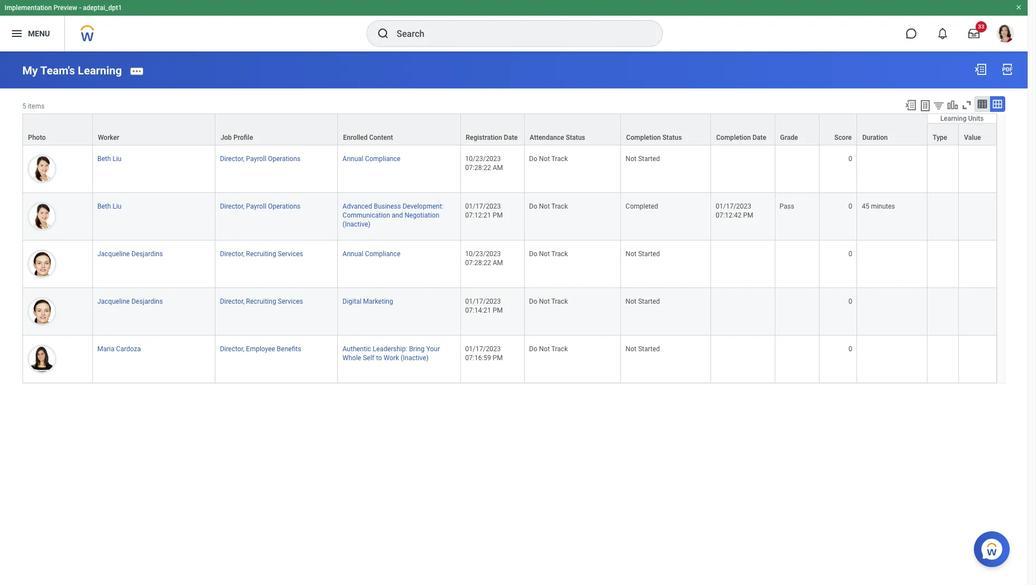 Task type: locate. For each thing, give the bounding box(es) containing it.
digital
[[343, 298, 362, 306]]

1 beth from the top
[[97, 155, 111, 163]]

0 vertical spatial operations
[[268, 155, 301, 163]]

0 horizontal spatial date
[[504, 134, 518, 142]]

annual compliance link down enrolled content
[[343, 153, 401, 163]]

10/23/2023 07:28:22 am
[[466, 155, 503, 172], [466, 250, 503, 267]]

2 do from the top
[[530, 203, 538, 210]]

10/23/2023 down 07:12:21
[[466, 250, 501, 258]]

export to excel image
[[905, 99, 918, 111]]

annual
[[343, 155, 364, 163], [343, 250, 364, 258]]

director, payroll operations
[[220, 155, 301, 163], [220, 203, 301, 210]]

1 payroll from the top
[[246, 155, 267, 163]]

1 vertical spatial annual compliance
[[343, 250, 401, 258]]

search image
[[377, 27, 390, 40]]

5 track from the top
[[552, 346, 568, 353]]

1 not started from the top
[[626, 155, 661, 163]]

date left "grade"
[[753, 134, 767, 142]]

4 track from the top
[[552, 298, 568, 306]]

1 10/23/2023 from the top
[[466, 155, 501, 163]]

beth liu link for annual
[[97, 153, 122, 163]]

beth liu link for advanced
[[97, 200, 122, 210]]

5 do not track element from the top
[[530, 343, 568, 353]]

director, payroll operations link for annual
[[220, 153, 301, 163]]

1 vertical spatial 10/23/2023
[[466, 250, 501, 258]]

pm inside 01/17/2023 07:16:59 pm
[[493, 355, 503, 362]]

liu
[[113, 155, 122, 163], [113, 203, 122, 210]]

01/17/2023 up the '07:12:42'
[[716, 203, 752, 210]]

1 do from the top
[[530, 155, 538, 163]]

01/17/2023 up 07:12:21
[[466, 203, 501, 210]]

2 jacqueline desjardins from the top
[[97, 298, 163, 306]]

date
[[504, 134, 518, 142], [753, 134, 767, 142]]

my team's learning element
[[22, 64, 122, 77]]

07:28:22 for director, payroll operations
[[466, 164, 491, 172]]

row containing learning units
[[22, 114, 998, 145]]

0 vertical spatial director, recruiting services
[[220, 250, 303, 258]]

1 vertical spatial (inactive)
[[401, 355, 429, 362]]

2 10/23/2023 from the top
[[466, 250, 501, 258]]

director, payroll operations for annual compliance
[[220, 155, 301, 163]]

4 0 from the top
[[849, 298, 853, 306]]

1 vertical spatial desjardins
[[132, 298, 163, 306]]

compliance down content
[[365, 155, 401, 163]]

liu for advanced
[[113, 203, 122, 210]]

0 vertical spatial annual compliance link
[[343, 153, 401, 163]]

0 vertical spatial beth liu link
[[97, 153, 122, 163]]

annual compliance
[[343, 155, 401, 163], [343, 250, 401, 258]]

1 jacqueline from the top
[[97, 250, 130, 258]]

5 director, from the top
[[220, 346, 245, 353]]

3 not started from the top
[[626, 298, 661, 306]]

1 horizontal spatial status
[[663, 134, 682, 142]]

maria
[[97, 346, 114, 353]]

date inside completion date popup button
[[753, 134, 767, 142]]

1 date from the left
[[504, 134, 518, 142]]

1 beth liu link from the top
[[97, 153, 122, 163]]

1 vertical spatial employee's photo (jacqueline desjardins) image
[[27, 297, 57, 326]]

jacqueline desjardins for digital
[[97, 298, 163, 306]]

0 vertical spatial employee's photo (jacqueline desjardins) image
[[27, 250, 57, 279]]

do for 01/17/2023 07:12:21 pm
[[530, 203, 538, 210]]

track for 01/17/2023 07:12:21 pm
[[552, 203, 568, 210]]

2 payroll from the top
[[246, 203, 267, 210]]

annual down enrolled
[[343, 155, 364, 163]]

not started
[[626, 155, 661, 163], [626, 250, 661, 258], [626, 298, 661, 306], [626, 346, 661, 353]]

1 director, recruiting services link from the top
[[220, 248, 303, 258]]

director, recruiting services for annual compliance
[[220, 250, 303, 258]]

track for 01/17/2023 07:16:59 pm
[[552, 346, 568, 353]]

0 vertical spatial desjardins
[[132, 250, 163, 258]]

1 operations from the top
[[268, 155, 301, 163]]

annual compliance down enrolled content
[[343, 155, 401, 163]]

1 annual compliance link from the top
[[343, 153, 401, 163]]

1 vertical spatial director, payroll operations
[[220, 203, 301, 210]]

content
[[370, 134, 393, 142]]

date for registration date
[[504, 134, 518, 142]]

annual compliance down communication
[[343, 250, 401, 258]]

0 vertical spatial director, payroll operations link
[[220, 153, 301, 163]]

10/23/2023 for director, recruiting services
[[466, 250, 501, 258]]

do not track element for 01/17/2023 07:16:59 pm
[[530, 343, 568, 353]]

date inside registration date popup button
[[504, 134, 518, 142]]

pm
[[493, 212, 503, 219], [744, 212, 754, 219], [493, 307, 503, 315], [493, 355, 503, 362]]

1 vertical spatial jacqueline desjardins
[[97, 298, 163, 306]]

director, recruiting services link for annual
[[220, 248, 303, 258]]

1 director, recruiting services from the top
[[220, 250, 303, 258]]

leadership:
[[373, 346, 408, 353]]

0 vertical spatial liu
[[113, 155, 122, 163]]

do not track element
[[530, 153, 568, 163], [530, 200, 568, 210], [530, 248, 568, 258], [530, 296, 568, 306], [530, 343, 568, 353]]

0 horizontal spatial learning
[[78, 64, 122, 77]]

compliance down advanced business development: communication and negotiation (inactive)
[[365, 250, 401, 258]]

2 status from the left
[[663, 134, 682, 142]]

learning down expand/collapse chart icon
[[941, 115, 967, 123]]

2 date from the left
[[753, 134, 767, 142]]

1 employee's photo (beth liu) image from the top
[[27, 154, 57, 184]]

4 director, from the top
[[220, 298, 245, 306]]

profile logan mcneil image
[[997, 25, 1015, 45]]

1 vertical spatial recruiting
[[246, 298, 276, 306]]

10/23/2023 07:28:22 am down registration
[[466, 155, 503, 172]]

am down registration date
[[493, 164, 503, 172]]

0 for fourth row from the bottom of the my team's learning main content
[[849, 203, 853, 210]]

1 recruiting from the top
[[246, 250, 276, 258]]

units
[[969, 115, 985, 123]]

2 track from the top
[[552, 203, 568, 210]]

0 vertical spatial 10/23/2023 07:28:22 am
[[466, 155, 503, 172]]

1 horizontal spatial completion
[[717, 134, 752, 142]]

0 vertical spatial employee's photo (beth liu) image
[[27, 154, 57, 184]]

0 vertical spatial jacqueline desjardins link
[[97, 248, 163, 258]]

5 do not track from the top
[[530, 346, 568, 353]]

pm right the '07:12:42'
[[744, 212, 754, 219]]

job profile
[[221, 134, 253, 142]]

operations for annual compliance
[[268, 155, 301, 163]]

completion date
[[717, 134, 767, 142]]

communication
[[343, 212, 390, 219]]

and
[[392, 212, 403, 219]]

1 vertical spatial learning
[[941, 115, 967, 123]]

value
[[965, 134, 982, 142]]

10/23/2023 07:28:22 am for services
[[466, 250, 503, 267]]

45 minutes
[[863, 203, 896, 210]]

1 row from the top
[[22, 114, 998, 145]]

0 horizontal spatial completion
[[627, 134, 661, 142]]

pm right 07:14:21
[[493, 307, 503, 315]]

2 07:28:22 from the top
[[466, 259, 491, 267]]

1 beth liu from the top
[[97, 155, 122, 163]]

07:28:22 up 01/17/2023 07:14:21 pm
[[466, 259, 491, 267]]

annual compliance link for director, recruiting services
[[343, 248, 401, 258]]

view printable version (pdf) image
[[1002, 63, 1015, 76]]

2 director, recruiting services link from the top
[[220, 296, 303, 306]]

5 row from the top
[[22, 241, 998, 288]]

learning
[[78, 64, 122, 77], [941, 115, 967, 123]]

your
[[427, 346, 440, 353]]

employee's photo (beth liu) image for row containing type
[[27, 202, 57, 231]]

0 vertical spatial (inactive)
[[343, 221, 371, 228]]

0 vertical spatial director, recruiting services link
[[220, 248, 303, 258]]

pm inside 01/17/2023 07:14:21 pm
[[493, 307, 503, 315]]

2 completion from the left
[[717, 134, 752, 142]]

pm inside '01/17/2023 07:12:21 pm'
[[493, 212, 503, 219]]

status for attendance status
[[566, 134, 586, 142]]

2 liu from the top
[[113, 203, 122, 210]]

completion for completion status
[[627, 134, 661, 142]]

3 not started element from the top
[[626, 296, 661, 306]]

1 vertical spatial 10/23/2023 07:28:22 am
[[466, 250, 503, 267]]

4 not started element from the top
[[626, 343, 661, 353]]

desjardins
[[132, 250, 163, 258], [132, 298, 163, 306]]

1 vertical spatial am
[[493, 259, 503, 267]]

toolbar
[[900, 96, 1006, 114]]

2 services from the top
[[278, 298, 303, 306]]

type
[[934, 134, 948, 142]]

do not track for 01/17/2023 07:12:21 pm
[[530, 203, 568, 210]]

director, recruiting services link
[[220, 248, 303, 258], [220, 296, 303, 306]]

duration
[[863, 134, 889, 142]]

beth liu for advanced
[[97, 203, 122, 210]]

2 annual compliance from the top
[[343, 250, 401, 258]]

1 compliance from the top
[[365, 155, 401, 163]]

implementation
[[4, 4, 52, 12]]

enrolled content
[[343, 134, 393, 142]]

0 vertical spatial annual compliance
[[343, 155, 401, 163]]

1 completion from the left
[[627, 134, 661, 142]]

2 row from the top
[[22, 123, 998, 145]]

registration date
[[466, 134, 518, 142]]

07:28:22
[[466, 164, 491, 172], [466, 259, 491, 267]]

0 horizontal spatial status
[[566, 134, 586, 142]]

annual compliance for director, payroll operations
[[343, 155, 401, 163]]

employee's photo (jacqueline desjardins) image
[[27, 250, 57, 279], [27, 297, 57, 326]]

10/23/2023 07:28:22 am down 07:12:21
[[466, 250, 503, 267]]

services
[[278, 250, 303, 258], [278, 298, 303, 306]]

2 desjardins from the top
[[132, 298, 163, 306]]

2 annual from the top
[[343, 250, 364, 258]]

01/17/2023 inside 01/17/2023 07:16:59 pm
[[466, 346, 501, 353]]

01/17/2023 for 07:12:21
[[466, 203, 501, 210]]

0 vertical spatial services
[[278, 250, 303, 258]]

not
[[539, 155, 550, 163], [626, 155, 637, 163], [539, 203, 550, 210], [539, 250, 550, 258], [626, 250, 637, 258], [539, 298, 550, 306], [626, 298, 637, 306], [539, 346, 550, 353], [626, 346, 637, 353]]

menu button
[[0, 16, 65, 52]]

1 annual compliance from the top
[[343, 155, 401, 163]]

operations
[[268, 155, 301, 163], [268, 203, 301, 210]]

0 vertical spatial beth
[[97, 155, 111, 163]]

7 row from the top
[[22, 336, 998, 384]]

digital marketing link
[[343, 296, 393, 306]]

0 vertical spatial jacqueline desjardins
[[97, 250, 163, 258]]

jacqueline desjardins link for annual
[[97, 248, 163, 258]]

01/17/2023
[[466, 203, 501, 210], [716, 203, 752, 210], [466, 298, 501, 306], [466, 346, 501, 353]]

employee's photo (beth liu) image for toolbar inside the my team's learning main content
[[27, 154, 57, 184]]

do for 10/23/2023 07:28:22 am
[[530, 155, 538, 163]]

inbox large image
[[969, 28, 980, 39]]

2 employee's photo (beth liu) image from the top
[[27, 202, 57, 231]]

1 director, payroll operations from the top
[[220, 155, 301, 163]]

am up 01/17/2023 07:14:21 pm
[[493, 259, 503, 267]]

1 horizontal spatial (inactive)
[[401, 355, 429, 362]]

2 0 from the top
[[849, 203, 853, 210]]

1 director, from the top
[[220, 155, 245, 163]]

1 vertical spatial services
[[278, 298, 303, 306]]

1 vertical spatial annual
[[343, 250, 364, 258]]

1 vertical spatial beth liu link
[[97, 200, 122, 210]]

2 started from the top
[[639, 250, 661, 258]]

self
[[363, 355, 375, 362]]

do not track for 01/17/2023 07:14:21 pm
[[530, 298, 568, 306]]

director,
[[220, 155, 245, 163], [220, 203, 245, 210], [220, 250, 245, 258], [220, 298, 245, 306], [220, 346, 245, 353]]

1 am from the top
[[493, 164, 503, 172]]

employee's photo (beth liu) image
[[27, 154, 57, 184], [27, 202, 57, 231]]

team's
[[40, 64, 75, 77]]

bring
[[409, 346, 425, 353]]

0 vertical spatial jacqueline
[[97, 250, 130, 258]]

1 10/23/2023 07:28:22 am from the top
[[466, 155, 503, 172]]

2 not started from the top
[[626, 250, 661, 258]]

0 for 6th row from the top of the my team's learning main content
[[849, 298, 853, 306]]

table image
[[978, 98, 989, 110]]

track for 10/23/2023 07:28:22 am
[[552, 155, 568, 163]]

07:28:22 down registration
[[466, 164, 491, 172]]

jacqueline
[[97, 250, 130, 258], [97, 298, 130, 306]]

0 vertical spatial am
[[493, 164, 503, 172]]

0 vertical spatial recruiting
[[246, 250, 276, 258]]

liu for annual
[[113, 155, 122, 163]]

pm right 07:16:59
[[493, 355, 503, 362]]

compliance for director, payroll operations
[[365, 155, 401, 163]]

1 vertical spatial director, recruiting services link
[[220, 296, 303, 306]]

2 jacqueline desjardins link from the top
[[97, 296, 163, 306]]

1 vertical spatial 07:28:22
[[466, 259, 491, 267]]

do not track element for 01/17/2023 07:12:21 pm
[[530, 200, 568, 210]]

3 track from the top
[[552, 250, 568, 258]]

1 started from the top
[[639, 155, 661, 163]]

1 track from the top
[[552, 155, 568, 163]]

director, payroll operations link
[[220, 153, 301, 163], [220, 200, 301, 210]]

1 vertical spatial director, recruiting services
[[220, 298, 303, 306]]

payroll
[[246, 155, 267, 163], [246, 203, 267, 210]]

learning right team's
[[78, 64, 122, 77]]

01/17/2023 inside 01/17/2023 07:12:42 pm
[[716, 203, 752, 210]]

1 0 from the top
[[849, 155, 853, 163]]

2 compliance from the top
[[365, 250, 401, 258]]

1 vertical spatial compliance
[[365, 250, 401, 258]]

1 status from the left
[[566, 134, 586, 142]]

5 0 from the top
[[849, 346, 853, 353]]

(inactive) down communication
[[343, 221, 371, 228]]

0 vertical spatial beth liu
[[97, 155, 122, 163]]

maria cardoza link
[[97, 343, 141, 353]]

status
[[566, 134, 586, 142], [663, 134, 682, 142]]

annual compliance link
[[343, 153, 401, 163], [343, 248, 401, 258]]

2 beth from the top
[[97, 203, 111, 210]]

1 desjardins from the top
[[132, 250, 163, 258]]

payroll for advanced business development: communication and negotiation (inactive)
[[246, 203, 267, 210]]

01/17/2023 inside '01/17/2023 07:12:21 pm'
[[466, 203, 501, 210]]

1 vertical spatial director, payroll operations link
[[220, 200, 301, 210]]

1 services from the top
[[278, 250, 303, 258]]

1 07:28:22 from the top
[[466, 164, 491, 172]]

pm right 07:12:21
[[493, 212, 503, 219]]

2 do not track from the top
[[530, 203, 568, 210]]

row
[[22, 114, 998, 145], [22, 123, 998, 145], [22, 145, 998, 193], [22, 193, 998, 241], [22, 241, 998, 288], [22, 288, 998, 336], [22, 336, 998, 384]]

1 horizontal spatial learning
[[941, 115, 967, 123]]

desjardins for annual
[[132, 250, 163, 258]]

0 vertical spatial payroll
[[246, 155, 267, 163]]

director, employee benefits link
[[220, 343, 301, 353]]

4 do not track from the top
[[530, 298, 568, 306]]

1 vertical spatial jacqueline
[[97, 298, 130, 306]]

2 director, payroll operations link from the top
[[220, 200, 301, 210]]

01/17/2023 up 07:16:59
[[466, 346, 501, 353]]

1 vertical spatial beth liu
[[97, 203, 122, 210]]

0 vertical spatial annual
[[343, 155, 364, 163]]

1 vertical spatial payroll
[[246, 203, 267, 210]]

1 horizontal spatial date
[[753, 134, 767, 142]]

2 10/23/2023 07:28:22 am from the top
[[466, 250, 503, 267]]

worker
[[98, 134, 119, 142]]

minutes
[[872, 203, 896, 210]]

am for director, recruiting services
[[493, 259, 503, 267]]

grade button
[[776, 114, 820, 145]]

annual compliance link down communication
[[343, 248, 401, 258]]

1 do not track from the top
[[530, 155, 568, 163]]

1 vertical spatial annual compliance link
[[343, 248, 401, 258]]

1 employee's photo (jacqueline desjardins) image from the top
[[27, 250, 57, 279]]

4 do from the top
[[530, 298, 538, 306]]

not started element
[[626, 153, 661, 163], [626, 248, 661, 258], [626, 296, 661, 306], [626, 343, 661, 353]]

jacqueline desjardins for annual
[[97, 250, 163, 258]]

2 do not track element from the top
[[530, 200, 568, 210]]

beth
[[97, 155, 111, 163], [97, 203, 111, 210]]

1 vertical spatial liu
[[113, 203, 122, 210]]

payroll for annual compliance
[[246, 155, 267, 163]]

1 vertical spatial beth
[[97, 203, 111, 210]]

0 horizontal spatial (inactive)
[[343, 221, 371, 228]]

2 jacqueline from the top
[[97, 298, 130, 306]]

3 director, from the top
[[220, 250, 245, 258]]

justify image
[[10, 27, 24, 40]]

0 vertical spatial director, payroll operations
[[220, 155, 301, 163]]

1 vertical spatial jacqueline desjardins link
[[97, 296, 163, 306]]

0 vertical spatial 07:28:22
[[466, 164, 491, 172]]

0 vertical spatial compliance
[[365, 155, 401, 163]]

1 do not track element from the top
[[530, 153, 568, 163]]

jacqueline desjardins link for digital
[[97, 296, 163, 306]]

2 recruiting from the top
[[246, 298, 276, 306]]

do not track
[[530, 155, 568, 163], [530, 203, 568, 210], [530, 250, 568, 258], [530, 298, 568, 306], [530, 346, 568, 353]]

marketing
[[363, 298, 393, 306]]

01/17/2023 inside 01/17/2023 07:14:21 pm
[[466, 298, 501, 306]]

date right registration
[[504, 134, 518, 142]]

01/17/2023 up 07:14:21
[[466, 298, 501, 306]]

am
[[493, 164, 503, 172], [493, 259, 503, 267]]

recruiting for annual compliance
[[246, 250, 276, 258]]

1 annual from the top
[[343, 155, 364, 163]]

beth liu link
[[97, 153, 122, 163], [97, 200, 122, 210]]

2 annual compliance link from the top
[[343, 248, 401, 258]]

1 vertical spatial employee's photo (beth liu) image
[[27, 202, 57, 231]]

10/23/2023
[[466, 155, 501, 163], [466, 250, 501, 258]]

whole
[[343, 355, 362, 362]]

started
[[639, 155, 661, 163], [639, 250, 661, 258], [639, 298, 661, 306], [639, 346, 661, 353]]

menu banner
[[0, 0, 1029, 52]]

pm inside 01/17/2023 07:12:42 pm
[[744, 212, 754, 219]]

jacqueline for annual compliance
[[97, 250, 130, 258]]

pm for 01/17/2023 07:16:59 pm
[[493, 355, 503, 362]]

(inactive) down "bring"
[[401, 355, 429, 362]]

2 director, payroll operations from the top
[[220, 203, 301, 210]]

1 vertical spatial operations
[[268, 203, 301, 210]]

annual down communication
[[343, 250, 364, 258]]

2 operations from the top
[[268, 203, 301, 210]]

enrolled content button
[[338, 114, 461, 145]]

beth liu
[[97, 155, 122, 163], [97, 203, 122, 210]]

do not track element for 01/17/2023 07:14:21 pm
[[530, 296, 568, 306]]

annual compliance link for director, payroll operations
[[343, 153, 401, 163]]

2 beth liu link from the top
[[97, 200, 122, 210]]

cell
[[712, 145, 776, 193], [776, 145, 820, 193], [858, 145, 929, 193], [929, 145, 960, 193], [960, 145, 998, 193], [929, 193, 960, 241], [960, 193, 998, 241], [712, 241, 776, 288], [776, 241, 820, 288], [858, 241, 929, 288], [929, 241, 960, 288], [960, 241, 998, 288], [712, 288, 776, 336], [776, 288, 820, 336], [858, 288, 929, 336], [929, 288, 960, 336], [960, 288, 998, 336], [712, 336, 776, 384], [776, 336, 820, 384], [858, 336, 929, 384], [929, 336, 960, 384], [960, 336, 998, 384]]

5 do from the top
[[530, 346, 538, 353]]

2 am from the top
[[493, 259, 503, 267]]

10/23/2023 down registration
[[466, 155, 501, 163]]

0 vertical spatial 10/23/2023
[[466, 155, 501, 163]]

compliance for director, recruiting services
[[365, 250, 401, 258]]

3 started from the top
[[639, 298, 661, 306]]

1 jacqueline desjardins from the top
[[97, 250, 163, 258]]



Task type: vqa. For each thing, say whether or not it's contained in the screenshot.
Advanced Director, Payroll Operations LINK
yes



Task type: describe. For each thing, give the bounding box(es) containing it.
director, payroll operations for advanced business development: communication and negotiation (inactive)
[[220, 203, 301, 210]]

attendance status
[[530, 134, 586, 142]]

learning units button
[[929, 114, 997, 123]]

director, payroll operations link for advanced
[[220, 200, 301, 210]]

authentic leadership: bring your whole self to work (inactive) link
[[343, 343, 440, 362]]

07:12:42
[[716, 212, 742, 219]]

6 row from the top
[[22, 288, 998, 336]]

type button
[[929, 124, 959, 145]]

annual compliance for director, recruiting services
[[343, 250, 401, 258]]

(inactive) inside the authentic leadership: bring your whole self to work (inactive)
[[401, 355, 429, 362]]

row containing type
[[22, 123, 998, 145]]

preview
[[54, 4, 77, 12]]

menu
[[28, 29, 50, 38]]

do not track element for 10/23/2023 07:28:22 am
[[530, 153, 568, 163]]

my team's learning main content
[[0, 52, 1029, 394]]

01/17/2023 07:14:21 pm
[[466, 298, 503, 315]]

completion date button
[[712, 114, 775, 145]]

export to worksheets image
[[919, 99, 933, 112]]

advanced business development: communication and negotiation (inactive) link
[[343, 200, 444, 228]]

registration
[[466, 134, 503, 142]]

01/17/2023 07:12:42 pm
[[716, 203, 754, 219]]

3 row from the top
[[22, 145, 998, 193]]

45
[[863, 203, 870, 210]]

worker button
[[93, 114, 215, 145]]

director, for director, employee benefits link
[[220, 346, 245, 353]]

registration date button
[[461, 114, 525, 145]]

10/23/2023 for director, payroll operations
[[466, 155, 501, 163]]

3 do from the top
[[530, 250, 538, 258]]

do not track for 01/17/2023 07:16:59 pm
[[530, 346, 568, 353]]

photo
[[28, 134, 46, 142]]

director, employee benefits
[[220, 346, 301, 353]]

07:14:21
[[466, 307, 491, 315]]

completed element
[[626, 200, 659, 210]]

do for 01/17/2023 07:14:21 pm
[[530, 298, 538, 306]]

enrolled
[[343, 134, 368, 142]]

duration button
[[858, 114, 928, 145]]

3 do not track element from the top
[[530, 248, 568, 258]]

10/23/2023 07:28:22 am for operations
[[466, 155, 503, 172]]

pm for 01/17/2023 07:12:42 pm
[[744, 212, 754, 219]]

01/17/2023 07:12:21 pm
[[466, 203, 503, 219]]

5 items
[[22, 102, 45, 110]]

implementation preview -   adeptai_dpt1
[[4, 4, 122, 12]]

recruiting for digital marketing
[[246, 298, 276, 306]]

completion status
[[627, 134, 682, 142]]

0 for third row from the bottom
[[849, 250, 853, 258]]

attendance status button
[[525, 114, 621, 145]]

export to excel image
[[975, 63, 988, 76]]

date for completion date
[[753, 134, 767, 142]]

pass
[[780, 203, 795, 210]]

1 not started element from the top
[[626, 153, 661, 163]]

07:12:21
[[466, 212, 491, 219]]

director, recruiting services for digital marketing
[[220, 298, 303, 306]]

advanced business development: communication and negotiation (inactive)
[[343, 203, 444, 228]]

close environment banner image
[[1016, 4, 1023, 11]]

adeptai_dpt1
[[83, 4, 122, 12]]

-
[[79, 4, 81, 12]]

2 employee's photo (jacqueline desjardins) image from the top
[[27, 297, 57, 326]]

07:28:22 for director, recruiting services
[[466, 259, 491, 267]]

completed
[[626, 203, 659, 210]]

advanced
[[343, 203, 372, 210]]

(inactive) inside advanced business development: communication and negotiation (inactive)
[[343, 221, 371, 228]]

items
[[28, 102, 45, 110]]

toolbar inside my team's learning main content
[[900, 96, 1006, 114]]

annual for director, payroll operations
[[343, 155, 364, 163]]

to
[[376, 355, 382, 362]]

work
[[384, 355, 399, 362]]

2 director, from the top
[[220, 203, 245, 210]]

pm for 01/17/2023 07:12:21 pm
[[493, 212, 503, 219]]

status for completion status
[[663, 134, 682, 142]]

5
[[22, 102, 26, 110]]

select to filter grid data image
[[933, 100, 946, 111]]

negotiation
[[405, 212, 440, 219]]

07:16:59
[[466, 355, 491, 362]]

business
[[374, 203, 401, 210]]

photo button
[[23, 114, 92, 145]]

01/17/2023 for 07:14:21
[[466, 298, 501, 306]]

operations for advanced business development: communication and negotiation (inactive)
[[268, 203, 301, 210]]

4 not started from the top
[[626, 346, 661, 353]]

4 row from the top
[[22, 193, 998, 241]]

4 started from the top
[[639, 346, 661, 353]]

am for director, payroll operations
[[493, 164, 503, 172]]

0 for 5th row from the bottom of the my team's learning main content
[[849, 155, 853, 163]]

desjardins for digital
[[132, 298, 163, 306]]

do for 01/17/2023 07:16:59 pm
[[530, 346, 538, 353]]

0 for row containing maria cardoza
[[849, 346, 853, 353]]

notifications large image
[[938, 28, 949, 39]]

grade
[[781, 134, 799, 142]]

attendance
[[530, 134, 565, 142]]

3 do not track from the top
[[530, 250, 568, 258]]

do not track for 10/23/2023 07:28:22 am
[[530, 155, 568, 163]]

learning units
[[941, 115, 985, 123]]

pm for 01/17/2023 07:14:21 pm
[[493, 307, 503, 315]]

director, for director, recruiting services 'link' corresponding to digital
[[220, 298, 245, 306]]

my team's learning
[[22, 64, 122, 77]]

01/17/2023 07:16:59 pm
[[466, 346, 503, 362]]

33
[[979, 24, 985, 30]]

my
[[22, 64, 38, 77]]

learning inside learning units 'popup button'
[[941, 115, 967, 123]]

job
[[221, 134, 232, 142]]

authentic
[[343, 346, 371, 353]]

director, recruiting services link for digital
[[220, 296, 303, 306]]

completion status button
[[622, 114, 711, 145]]

services for digital marketing
[[278, 298, 303, 306]]

Search Workday  search field
[[397, 21, 640, 46]]

row containing maria cardoza
[[22, 336, 998, 384]]

job profile button
[[216, 114, 338, 145]]

cardoza
[[116, 346, 141, 353]]

expand/collapse chart image
[[947, 99, 960, 111]]

authentic leadership: bring your whole self to work (inactive)
[[343, 346, 440, 362]]

score
[[835, 134, 852, 142]]

beth liu for annual
[[97, 155, 122, 163]]

annual for director, recruiting services
[[343, 250, 364, 258]]

services for annual compliance
[[278, 250, 303, 258]]

pass element
[[780, 200, 795, 210]]

33 button
[[963, 21, 988, 46]]

director, for director, recruiting services 'link' associated with annual
[[220, 250, 245, 258]]

jacqueline for digital marketing
[[97, 298, 130, 306]]

development:
[[403, 203, 444, 210]]

value button
[[960, 124, 997, 145]]

employee
[[246, 346, 275, 353]]

employee's photo (maria cardoza) image
[[27, 345, 57, 374]]

score button
[[820, 114, 857, 145]]

fullscreen image
[[961, 99, 974, 111]]

01/17/2023 for 07:16:59
[[466, 346, 501, 353]]

completion for completion date
[[717, 134, 752, 142]]

beth for advanced business development: communication and negotiation (inactive)
[[97, 203, 111, 210]]

profile
[[234, 134, 253, 142]]

benefits
[[277, 346, 301, 353]]

digital marketing
[[343, 298, 393, 306]]

beth for annual compliance
[[97, 155, 111, 163]]

01/17/2023 for 07:12:42
[[716, 203, 752, 210]]

2 not started element from the top
[[626, 248, 661, 258]]

expand table image
[[993, 98, 1004, 110]]

track for 01/17/2023 07:14:21 pm
[[552, 298, 568, 306]]

maria cardoza
[[97, 346, 141, 353]]

0 vertical spatial learning
[[78, 64, 122, 77]]



